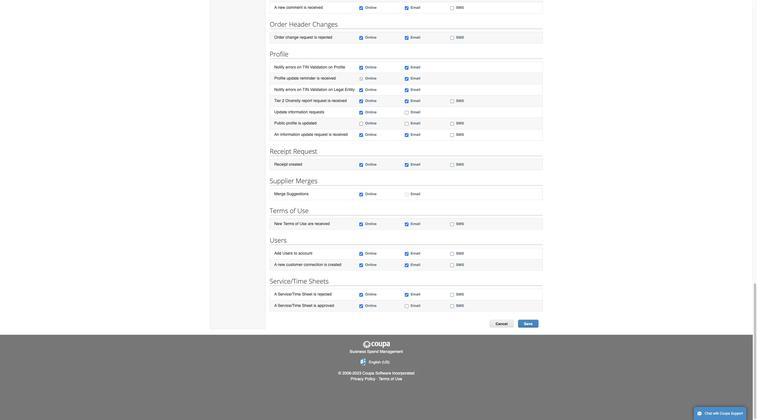 Task type: describe. For each thing, give the bounding box(es) containing it.
legal
[[334, 87, 344, 92]]

public
[[274, 121, 285, 126]]

new for comment
[[278, 5, 285, 10]]

new for customer
[[278, 263, 285, 267]]

0 vertical spatial use
[[297, 206, 309, 215]]

online for profile update reminder is received
[[365, 76, 377, 81]]

supplier merges
[[270, 176, 318, 186]]

order header changes
[[270, 20, 338, 29]]

a service/time sheet is approved
[[274, 304, 334, 308]]

email for public profile is updated
[[411, 121, 421, 126]]

chat with coupa support
[[705, 412, 743, 416]]

2023
[[353, 371, 361, 376]]

add
[[274, 251, 281, 256]]

email for order change request is rejected
[[411, 35, 421, 40]]

management
[[380, 350, 403, 354]]

sms for receipt created
[[456, 162, 464, 167]]

0 horizontal spatial update
[[287, 76, 299, 81]]

0 horizontal spatial coupa
[[363, 371, 374, 376]]

on left legal
[[328, 87, 333, 92]]

© 2006-2023 coupa software incorporated
[[338, 371, 415, 376]]

online for receipt created
[[365, 162, 377, 167]]

email for add users to account
[[411, 252, 421, 256]]

policy
[[365, 377, 376, 382]]

email for a service/time sheet is rejected
[[411, 293, 421, 297]]

profile for profile
[[270, 49, 289, 58]]

sms for a service/time sheet is approved
[[456, 304, 464, 308]]

a for a service/time sheet is rejected
[[274, 292, 277, 297]]

errors for notify errors on tin validation on legal entity
[[286, 87, 296, 92]]

1 horizontal spatial terms of use
[[379, 377, 402, 382]]

sms for public profile is updated
[[456, 121, 464, 126]]

report
[[302, 99, 312, 103]]

notify errors on tin validation on legal entity
[[274, 87, 355, 92]]

1 vertical spatial terms
[[283, 222, 294, 226]]

account
[[298, 251, 312, 256]]

sheet for rejected
[[302, 292, 313, 297]]

profile for profile update reminder is received
[[274, 76, 286, 81]]

1 vertical spatial update
[[301, 132, 313, 137]]

profile update reminder is received
[[274, 76, 336, 81]]

a for a service/time sheet is approved
[[274, 304, 277, 308]]

0 horizontal spatial created
[[289, 162, 302, 167]]

a service/time sheet is rejected
[[274, 292, 332, 297]]

a new customer connection is created
[[274, 263, 341, 267]]

service/time sheets
[[270, 277, 329, 286]]

privacy policy
[[351, 377, 376, 382]]

email for update information requests
[[411, 110, 421, 114]]

a for a new customer connection is created
[[274, 263, 277, 267]]

chat
[[705, 412, 712, 416]]

1 vertical spatial profile
[[334, 65, 345, 69]]

sms for a new comment is received
[[456, 6, 464, 10]]

online for tier 2 diversity report request is received
[[365, 99, 377, 103]]

information for an
[[280, 132, 300, 137]]

connection
[[304, 263, 323, 267]]

online for update information requests
[[365, 110, 377, 114]]

privacy
[[351, 377, 364, 382]]

profile
[[286, 121, 297, 126]]

requests
[[309, 110, 324, 114]]

business
[[350, 350, 366, 354]]

tin for legal
[[303, 87, 309, 92]]

email for an information update request is received
[[411, 133, 421, 137]]

request
[[293, 147, 317, 156]]

update information requests
[[274, 110, 324, 114]]

sms for an information update request is received
[[456, 133, 464, 137]]

0 vertical spatial service/time
[[270, 277, 307, 286]]

sheet for approved
[[302, 304, 313, 308]]

business spend management
[[350, 350, 403, 354]]

online for new terms of use are received
[[365, 222, 377, 226]]

validation for profile
[[310, 65, 327, 69]]

online for notify errors on tin validation on profile
[[365, 65, 377, 69]]

1 vertical spatial users
[[283, 251, 293, 256]]

email for a new comment is received
[[411, 6, 421, 10]]

suggestions
[[287, 192, 309, 196]]

sms for add users to account
[[456, 252, 464, 256]]

comment
[[286, 5, 303, 10]]

errors for notify errors on tin validation on profile
[[286, 65, 296, 69]]

on up 'notify errors on tin validation on legal entity'
[[328, 65, 333, 69]]

header
[[289, 20, 311, 29]]

validation for legal
[[310, 87, 327, 92]]

sms for order change request is rejected
[[456, 35, 464, 40]]

online for notify errors on tin validation on legal entity
[[365, 88, 377, 92]]

email for profile update reminder is received
[[411, 76, 421, 81]]

rejected for order change request is rejected
[[318, 35, 332, 40]]

save
[[524, 322, 533, 327]]

supplier
[[270, 176, 294, 186]]

with
[[713, 412, 719, 416]]

2
[[282, 99, 284, 103]]

online for add users to account
[[365, 252, 377, 256]]

online for a new customer connection is created
[[365, 263, 377, 267]]

english
[[369, 361, 381, 365]]

1 vertical spatial request
[[313, 99, 327, 103]]

diversity
[[285, 99, 301, 103]]

1 vertical spatial use
[[300, 222, 307, 226]]

are
[[308, 222, 314, 226]]

privacy policy link
[[351, 377, 376, 382]]

chat with coupa support button
[[694, 408, 747, 421]]

email for notify errors on tin validation on legal entity
[[411, 88, 421, 92]]

2 vertical spatial use
[[395, 377, 402, 382]]



Task type: vqa. For each thing, say whether or not it's contained in the screenshot.
option
yes



Task type: locate. For each thing, give the bounding box(es) containing it.
13 online from the top
[[365, 252, 377, 256]]

email for merge suggestions
[[411, 192, 421, 196]]

request down updated
[[314, 132, 328, 137]]

email for a service/time sheet is approved
[[411, 304, 421, 308]]

service/time down a service/time sheet is rejected
[[278, 304, 301, 308]]

10 sms from the top
[[456, 293, 464, 297]]

notify up the profile update reminder is received
[[274, 65, 285, 69]]

7 online from the top
[[365, 110, 377, 114]]

receipt for receipt created
[[274, 162, 288, 167]]

4 online from the top
[[365, 76, 377, 81]]

sms for new terms of use are received
[[456, 222, 464, 226]]

tier 2 diversity report request is received
[[274, 99, 347, 103]]

a new comment is received
[[274, 5, 323, 10]]

incorporated
[[392, 371, 415, 376]]

0 vertical spatial users
[[270, 236, 287, 245]]

online for an information update request is received
[[365, 133, 377, 137]]

1 vertical spatial information
[[280, 132, 300, 137]]

update left reminder
[[287, 76, 299, 81]]

service/time down 'customer'
[[270, 277, 307, 286]]

change
[[286, 35, 299, 40]]

sms for tier 2 diversity report request is received
[[456, 99, 464, 103]]

rejected for a service/time sheet is rejected
[[318, 292, 332, 297]]

online
[[365, 6, 377, 10], [365, 35, 377, 40], [365, 65, 377, 69], [365, 76, 377, 81], [365, 88, 377, 92], [365, 99, 377, 103], [365, 110, 377, 114], [365, 121, 377, 126], [365, 133, 377, 137], [365, 162, 377, 167], [365, 192, 377, 196], [365, 222, 377, 226], [365, 252, 377, 256], [365, 263, 377, 267], [365, 293, 377, 297], [365, 304, 377, 308]]

2 online from the top
[[365, 35, 377, 40]]

1 vertical spatial order
[[274, 35, 285, 40]]

1 sms from the top
[[456, 6, 464, 10]]

is
[[304, 5, 307, 10], [314, 35, 317, 40], [317, 76, 320, 81], [328, 99, 331, 103], [298, 121, 301, 126], [329, 132, 332, 137], [324, 263, 327, 267], [314, 292, 316, 297], [314, 304, 316, 308]]

1 vertical spatial errors
[[286, 87, 296, 92]]

created right connection
[[328, 263, 341, 267]]

update
[[274, 110, 287, 114]]

1 vertical spatial coupa
[[720, 412, 730, 416]]

terms of use down merge suggestions
[[270, 206, 309, 215]]

2 vertical spatial profile
[[274, 76, 286, 81]]

errors up diversity
[[286, 87, 296, 92]]

validation
[[310, 65, 327, 69], [310, 87, 327, 92]]

request up requests
[[313, 99, 327, 103]]

1 vertical spatial sheet
[[302, 304, 313, 308]]

of left are
[[295, 222, 299, 226]]

sms for a service/time sheet is rejected
[[456, 293, 464, 297]]

1 online from the top
[[365, 6, 377, 10]]

request down order header changes
[[300, 35, 313, 40]]

2 vertical spatial request
[[314, 132, 328, 137]]

8 email from the top
[[411, 121, 421, 126]]

5 email from the top
[[411, 88, 421, 92]]

to
[[294, 251, 297, 256]]

2 sms from the top
[[456, 35, 464, 40]]

receipt
[[270, 147, 292, 156], [274, 162, 288, 167]]

1 new from the top
[[278, 5, 285, 10]]

changes
[[313, 20, 338, 29]]

10 online from the top
[[365, 162, 377, 167]]

3 online from the top
[[365, 65, 377, 69]]

0 vertical spatial profile
[[270, 49, 289, 58]]

receipt up supplier
[[274, 162, 288, 167]]

16 online from the top
[[365, 304, 377, 308]]

1 vertical spatial notify
[[274, 87, 285, 92]]

2 vertical spatial of
[[391, 377, 394, 382]]

information down "profile"
[[280, 132, 300, 137]]

update
[[287, 76, 299, 81], [301, 132, 313, 137]]

use up new terms of use are received
[[297, 206, 309, 215]]

profile up tier
[[274, 76, 286, 81]]

2 new from the top
[[278, 263, 285, 267]]

0 vertical spatial created
[[289, 162, 302, 167]]

created
[[289, 162, 302, 167], [328, 263, 341, 267]]

1 horizontal spatial created
[[328, 263, 341, 267]]

0 vertical spatial request
[[300, 35, 313, 40]]

public profile is updated
[[274, 121, 317, 126]]

reminder
[[300, 76, 316, 81]]

12 online from the top
[[365, 222, 377, 226]]

©
[[338, 371, 341, 376]]

2 vertical spatial service/time
[[278, 304, 301, 308]]

0 vertical spatial tin
[[303, 65, 309, 69]]

0 vertical spatial sheet
[[302, 292, 313, 297]]

1 vertical spatial rejected
[[318, 292, 332, 297]]

notify for notify errors on tin validation on legal entity
[[274, 87, 285, 92]]

2 notify from the top
[[274, 87, 285, 92]]

use
[[297, 206, 309, 215], [300, 222, 307, 226], [395, 377, 402, 382]]

1 horizontal spatial coupa
[[720, 412, 730, 416]]

new
[[278, 5, 285, 10], [278, 263, 285, 267]]

11 online from the top
[[365, 192, 377, 196]]

15 online from the top
[[365, 293, 377, 297]]

profile
[[270, 49, 289, 58], [334, 65, 345, 69], [274, 76, 286, 81]]

14 email from the top
[[411, 263, 421, 267]]

users left to
[[283, 251, 293, 256]]

service/time down service/time sheets
[[278, 292, 301, 297]]

3 email from the top
[[411, 65, 421, 69]]

tin up the profile update reminder is received
[[303, 65, 309, 69]]

errors up the profile update reminder is received
[[286, 65, 296, 69]]

3 sms from the top
[[456, 99, 464, 103]]

0 vertical spatial new
[[278, 5, 285, 10]]

1 a from the top
[[274, 5, 277, 10]]

None checkbox
[[450, 6, 454, 10], [405, 36, 409, 40], [450, 36, 454, 40], [405, 66, 409, 70], [360, 77, 363, 81], [405, 77, 409, 81], [360, 88, 363, 92], [405, 88, 409, 92], [360, 100, 363, 103], [405, 100, 409, 103], [450, 100, 454, 103], [360, 111, 363, 115], [450, 122, 454, 126], [360, 133, 363, 137], [405, 133, 409, 137], [360, 163, 363, 167], [450, 163, 454, 167], [360, 193, 363, 197], [405, 193, 409, 197], [360, 223, 363, 226], [360, 252, 363, 256], [405, 252, 409, 256], [450, 252, 454, 256], [450, 264, 454, 267], [405, 305, 409, 308], [450, 305, 454, 308], [450, 6, 454, 10], [405, 36, 409, 40], [450, 36, 454, 40], [405, 66, 409, 70], [360, 77, 363, 81], [405, 77, 409, 81], [360, 88, 363, 92], [405, 88, 409, 92], [360, 100, 363, 103], [405, 100, 409, 103], [450, 100, 454, 103], [360, 111, 363, 115], [450, 122, 454, 126], [360, 133, 363, 137], [405, 133, 409, 137], [360, 163, 363, 167], [450, 163, 454, 167], [360, 193, 363, 197], [405, 193, 409, 197], [360, 223, 363, 226], [360, 252, 363, 256], [405, 252, 409, 256], [450, 252, 454, 256], [450, 264, 454, 267], [405, 305, 409, 308], [450, 305, 454, 308]]

new terms of use are received
[[274, 222, 330, 226]]

0 vertical spatial order
[[270, 20, 287, 29]]

rejected down changes
[[318, 35, 332, 40]]

sms
[[456, 6, 464, 10], [456, 35, 464, 40], [456, 99, 464, 103], [456, 121, 464, 126], [456, 133, 464, 137], [456, 162, 464, 167], [456, 222, 464, 226], [456, 252, 464, 256], [456, 263, 464, 267], [456, 293, 464, 297], [456, 304, 464, 308]]

6 online from the top
[[365, 99, 377, 103]]

english (us)
[[369, 361, 390, 365]]

0 vertical spatial terms of use
[[270, 206, 309, 215]]

created down receipt request
[[289, 162, 302, 167]]

13 email from the top
[[411, 252, 421, 256]]

update down updated
[[301, 132, 313, 137]]

0 vertical spatial errors
[[286, 65, 296, 69]]

(us)
[[382, 361, 390, 365]]

1 horizontal spatial update
[[301, 132, 313, 137]]

support
[[731, 412, 743, 416]]

use left are
[[300, 222, 307, 226]]

0 vertical spatial update
[[287, 76, 299, 81]]

5 sms from the top
[[456, 133, 464, 137]]

online for order change request is rejected
[[365, 35, 377, 40]]

0 horizontal spatial terms of use
[[270, 206, 309, 215]]

16 email from the top
[[411, 304, 421, 308]]

on up the profile update reminder is received
[[297, 65, 302, 69]]

0 vertical spatial coupa
[[363, 371, 374, 376]]

terms of use link
[[379, 377, 402, 382]]

12 email from the top
[[411, 222, 421, 226]]

on down the profile update reminder is received
[[297, 87, 302, 92]]

coupa supplier portal image
[[362, 341, 391, 349]]

a for a new comment is received
[[274, 5, 277, 10]]

an
[[274, 132, 279, 137]]

information up the public profile is updated
[[288, 110, 308, 114]]

terms
[[270, 206, 288, 215], [283, 222, 294, 226], [379, 377, 390, 382]]

rejected up approved
[[318, 292, 332, 297]]

1 validation from the top
[[310, 65, 327, 69]]

service/time for a service/time sheet is approved
[[278, 304, 301, 308]]

receipt request
[[270, 147, 317, 156]]

1 vertical spatial tin
[[303, 87, 309, 92]]

14 online from the top
[[365, 263, 377, 267]]

profile up legal
[[334, 65, 345, 69]]

sheet
[[302, 292, 313, 297], [302, 304, 313, 308]]

email for tier 2 diversity report request is received
[[411, 99, 421, 103]]

15 email from the top
[[411, 293, 421, 297]]

notify up tier
[[274, 87, 285, 92]]

4 sms from the top
[[456, 121, 464, 126]]

terms of use down software
[[379, 377, 402, 382]]

order
[[270, 20, 287, 29], [274, 35, 285, 40]]

users up add at the left
[[270, 236, 287, 245]]

entity
[[345, 87, 355, 92]]

a
[[274, 5, 277, 10], [274, 263, 277, 267], [274, 292, 277, 297], [274, 304, 277, 308]]

8 sms from the top
[[456, 252, 464, 256]]

0 vertical spatial notify
[[274, 65, 285, 69]]

None checkbox
[[360, 6, 363, 10], [405, 6, 409, 10], [360, 36, 363, 40], [360, 66, 363, 70], [405, 111, 409, 115], [360, 122, 363, 126], [405, 122, 409, 126], [450, 133, 454, 137], [405, 163, 409, 167], [405, 223, 409, 226], [450, 223, 454, 226], [360, 264, 363, 267], [405, 264, 409, 267], [360, 293, 363, 297], [405, 293, 409, 297], [450, 293, 454, 297], [360, 305, 363, 308], [360, 6, 363, 10], [405, 6, 409, 10], [360, 36, 363, 40], [360, 66, 363, 70], [405, 111, 409, 115], [360, 122, 363, 126], [405, 122, 409, 126], [450, 133, 454, 137], [405, 163, 409, 167], [405, 223, 409, 226], [450, 223, 454, 226], [360, 264, 363, 267], [405, 264, 409, 267], [360, 293, 363, 297], [405, 293, 409, 297], [450, 293, 454, 297], [360, 305, 363, 308]]

notify errors on tin validation on profile
[[274, 65, 345, 69]]

0 vertical spatial receipt
[[270, 147, 292, 156]]

2 errors from the top
[[286, 87, 296, 92]]

service/time
[[270, 277, 307, 286], [278, 292, 301, 297], [278, 304, 301, 308]]

coupa inside button
[[720, 412, 730, 416]]

8 online from the top
[[365, 121, 377, 126]]

online for a new comment is received
[[365, 6, 377, 10]]

terms of use
[[270, 206, 309, 215], [379, 377, 402, 382]]

save button
[[518, 320, 539, 328]]

order change request is rejected
[[274, 35, 332, 40]]

2006-
[[342, 371, 353, 376]]

online for merge suggestions
[[365, 192, 377, 196]]

order left change
[[274, 35, 285, 40]]

approved
[[318, 304, 334, 308]]

1 sheet from the top
[[302, 292, 313, 297]]

2 validation from the top
[[310, 87, 327, 92]]

order for order header changes
[[270, 20, 287, 29]]

request
[[300, 35, 313, 40], [313, 99, 327, 103], [314, 132, 328, 137]]

service/time for a service/time sheet is rejected
[[278, 292, 301, 297]]

users
[[270, 236, 287, 245], [283, 251, 293, 256]]

of up new terms of use are received
[[290, 206, 296, 215]]

5 online from the top
[[365, 88, 377, 92]]

10 email from the top
[[411, 162, 421, 167]]

6 sms from the top
[[456, 162, 464, 167]]

new
[[274, 222, 282, 226]]

email for notify errors on tin validation on profile
[[411, 65, 421, 69]]

cancel
[[496, 322, 508, 327]]

terms down software
[[379, 377, 390, 382]]

validation up reminder
[[310, 65, 327, 69]]

0 vertical spatial rejected
[[318, 35, 332, 40]]

online for a service/time sheet is approved
[[365, 304, 377, 308]]

sheet up a service/time sheet is approved
[[302, 292, 313, 297]]

tin for profile
[[303, 65, 309, 69]]

coupa
[[363, 371, 374, 376], [720, 412, 730, 416]]

information
[[288, 110, 308, 114], [280, 132, 300, 137]]

2 vertical spatial terms
[[379, 377, 390, 382]]

1 errors from the top
[[286, 65, 296, 69]]

sheet down a service/time sheet is rejected
[[302, 304, 313, 308]]

terms right new
[[283, 222, 294, 226]]

1 notify from the top
[[274, 65, 285, 69]]

1 tin from the top
[[303, 65, 309, 69]]

errors
[[286, 65, 296, 69], [286, 87, 296, 92]]

1 vertical spatial new
[[278, 263, 285, 267]]

2 sheet from the top
[[302, 304, 313, 308]]

coupa right with
[[720, 412, 730, 416]]

1 vertical spatial service/time
[[278, 292, 301, 297]]

1 vertical spatial terms of use
[[379, 377, 402, 382]]

online for public profile is updated
[[365, 121, 377, 126]]

11 email from the top
[[411, 192, 421, 196]]

add users to account
[[274, 251, 312, 256]]

tier
[[274, 99, 281, 103]]

sms for a new customer connection is created
[[456, 263, 464, 267]]

1 vertical spatial receipt
[[274, 162, 288, 167]]

sheets
[[309, 277, 329, 286]]

0 vertical spatial of
[[290, 206, 296, 215]]

validation up tier 2 diversity report request is received
[[310, 87, 327, 92]]

of
[[290, 206, 296, 215], [295, 222, 299, 226], [391, 377, 394, 382]]

of down software
[[391, 377, 394, 382]]

1 vertical spatial of
[[295, 222, 299, 226]]

information for update
[[288, 110, 308, 114]]

2 email from the top
[[411, 35, 421, 40]]

received
[[308, 5, 323, 10], [321, 76, 336, 81], [332, 99, 347, 103], [333, 132, 348, 137], [315, 222, 330, 226]]

new left the comment
[[278, 5, 285, 10]]

1 vertical spatial validation
[[310, 87, 327, 92]]

2 a from the top
[[274, 263, 277, 267]]

7 sms from the top
[[456, 222, 464, 226]]

tin
[[303, 65, 309, 69], [303, 87, 309, 92]]

merge suggestions
[[274, 192, 309, 196]]

an information update request is received
[[274, 132, 348, 137]]

email for receipt created
[[411, 162, 421, 167]]

4 email from the top
[[411, 76, 421, 81]]

receipt for receipt request
[[270, 147, 292, 156]]

1 email from the top
[[411, 6, 421, 10]]

11 sms from the top
[[456, 304, 464, 308]]

cancel link
[[490, 320, 514, 328]]

9 online from the top
[[365, 133, 377, 137]]

updated
[[302, 121, 317, 126]]

notify
[[274, 65, 285, 69], [274, 87, 285, 92]]

profile down change
[[270, 49, 289, 58]]

coupa up policy
[[363, 371, 374, 376]]

order up change
[[270, 20, 287, 29]]

merge
[[274, 192, 286, 196]]

9 email from the top
[[411, 133, 421, 137]]

new down add at the left
[[278, 263, 285, 267]]

2 tin from the top
[[303, 87, 309, 92]]

use down incorporated
[[395, 377, 402, 382]]

0 vertical spatial terms
[[270, 206, 288, 215]]

0 vertical spatial validation
[[310, 65, 327, 69]]

online for a service/time sheet is rejected
[[365, 293, 377, 297]]

tin down the profile update reminder is received
[[303, 87, 309, 92]]

terms up new
[[270, 206, 288, 215]]

4 a from the top
[[274, 304, 277, 308]]

0 vertical spatial information
[[288, 110, 308, 114]]

spend
[[367, 350, 379, 354]]

1 vertical spatial created
[[328, 263, 341, 267]]

email for a new customer connection is created
[[411, 263, 421, 267]]

order for order change request is rejected
[[274, 35, 285, 40]]

7 email from the top
[[411, 110, 421, 114]]

notify for notify errors on tin validation on profile
[[274, 65, 285, 69]]

merges
[[296, 176, 318, 186]]

rejected
[[318, 35, 332, 40], [318, 292, 332, 297]]

customer
[[286, 263, 303, 267]]

receipt up receipt created
[[270, 147, 292, 156]]

6 email from the top
[[411, 99, 421, 103]]

9 sms from the top
[[456, 263, 464, 267]]

on
[[297, 65, 302, 69], [328, 65, 333, 69], [297, 87, 302, 92], [328, 87, 333, 92]]

email
[[411, 6, 421, 10], [411, 35, 421, 40], [411, 65, 421, 69], [411, 76, 421, 81], [411, 88, 421, 92], [411, 99, 421, 103], [411, 110, 421, 114], [411, 121, 421, 126], [411, 133, 421, 137], [411, 162, 421, 167], [411, 192, 421, 196], [411, 222, 421, 226], [411, 252, 421, 256], [411, 263, 421, 267], [411, 293, 421, 297], [411, 304, 421, 308]]

email for new terms of use are received
[[411, 222, 421, 226]]

software
[[375, 371, 391, 376]]

receipt created
[[274, 162, 302, 167]]

3 a from the top
[[274, 292, 277, 297]]



